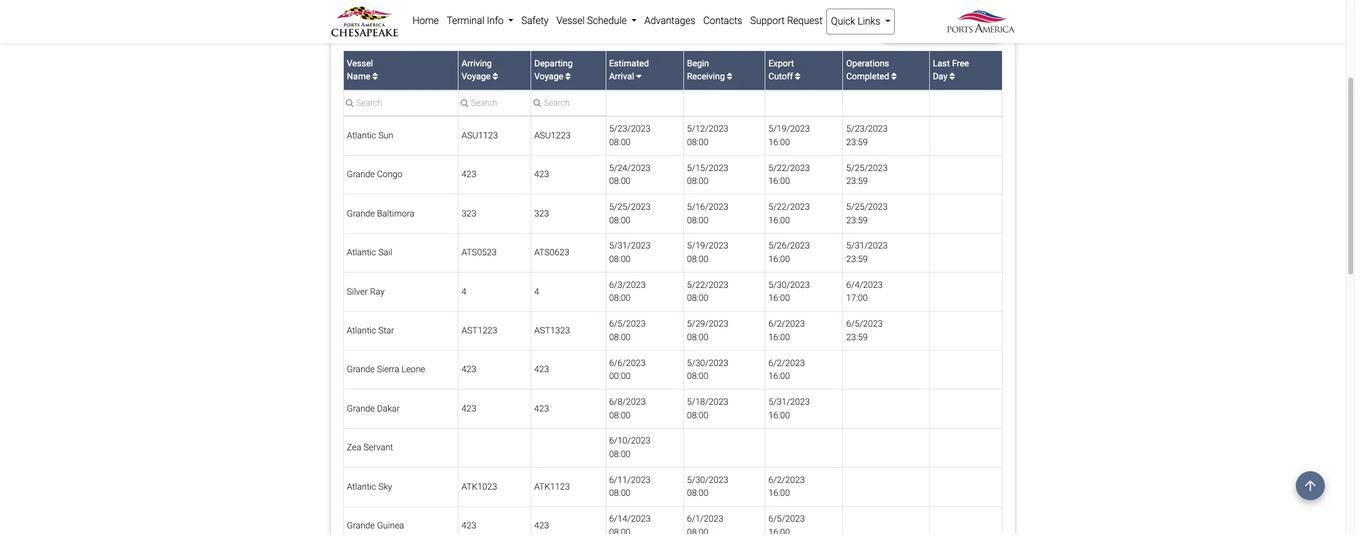 Task type: describe. For each thing, give the bounding box(es) containing it.
vessel for vessel schedule
[[556, 15, 585, 27]]

5/22/2023 16:00 for 5/16/2023
[[768, 202, 810, 226]]

cutoff
[[768, 72, 793, 82]]

zea
[[347, 443, 361, 454]]

6/8/2023
[[609, 398, 646, 408]]

5/15/2023
[[687, 163, 728, 174]]

6/4/2023
[[846, 280, 883, 291]]

grande guinea
[[347, 521, 404, 532]]

home
[[413, 15, 439, 27]]

5/16/2023
[[687, 202, 728, 213]]

advantages
[[644, 15, 696, 27]]

08:00 up 6/1/2023
[[687, 489, 709, 499]]

2 4 from the left
[[534, 287, 539, 297]]

6/1/2023
[[687, 515, 724, 525]]

quick
[[831, 15, 855, 27]]

atlantic for atlantic sky
[[347, 482, 376, 493]]

08:00 inside 5/19/2023 08:00
[[687, 255, 709, 265]]

export for export to pdf
[[919, 23, 948, 32]]

atlantic for atlantic sail
[[347, 248, 376, 258]]

23:59 for 5/29/2023 08:00
[[846, 333, 868, 343]]

5/19/2023 08:00
[[687, 241, 728, 265]]

pdf
[[962, 23, 977, 32]]

vessel schedule link
[[553, 9, 641, 33]]

grande for grande sierra leone
[[347, 365, 375, 376]]

08:00 up 5/18/2023
[[687, 372, 709, 382]]

grande for grande baltimora
[[347, 209, 375, 219]]

08:00 inside 6/5/2023 08:00
[[609, 333, 631, 343]]

begin
[[687, 58, 709, 69]]

atlantic sail
[[347, 248, 392, 258]]

5/26/2023 16:00
[[768, 241, 810, 265]]

2 323 from the left
[[534, 209, 549, 219]]

5/29/2023 08:00
[[687, 319, 728, 343]]

6/14/2023
[[609, 515, 651, 525]]

5/31/2023 16:00
[[768, 398, 810, 421]]

6/2/2023 16:00 for 6/5/2023
[[768, 319, 805, 343]]

6/2/2023 for 6/11/2023
[[768, 476, 805, 486]]

6/5/2023 23:59
[[846, 319, 883, 343]]

6/5/2023 08:00
[[609, 319, 646, 343]]

16:00 for 6/3/2023 08:00
[[768, 294, 790, 304]]

5/30/2023 08:00 for 6/6/2023
[[687, 358, 728, 382]]

08:00 inside 6/11/2023 08:00
[[609, 489, 631, 499]]

5/26/2023
[[768, 241, 810, 252]]

5/12/2023 08:00
[[687, 124, 728, 148]]

08:00 inside '5/12/2023 08:00'
[[687, 137, 709, 148]]

operations completed
[[846, 58, 889, 82]]

support request
[[750, 15, 823, 27]]

quick links link
[[827, 9, 895, 35]]

5/24/2023 08:00
[[609, 163, 651, 187]]

6/6/2023
[[609, 358, 646, 369]]

6/4/2023 17:00
[[846, 280, 883, 304]]

6/2/2023 16:00 for 6/11/2023
[[768, 476, 805, 499]]

6/10/2023
[[609, 437, 651, 447]]

atk1023
[[462, 482, 497, 493]]

contacts
[[703, 15, 742, 27]]

free
[[952, 58, 969, 69]]

08:00 inside 5/16/2023 08:00
[[687, 215, 709, 226]]

5/23/2023 08:00
[[609, 124, 651, 148]]

arrival
[[609, 72, 634, 82]]

6/6/2023 00:00
[[609, 358, 646, 382]]

vessel name
[[347, 58, 373, 82]]

safety
[[521, 15, 549, 27]]

08:00 inside 6/10/2023 08:00
[[609, 450, 631, 460]]

08:00 inside 5/18/2023 08:00
[[687, 411, 709, 421]]

16:00 for 6/6/2023 00:00
[[768, 372, 790, 382]]

terminal
[[447, 15, 484, 27]]

receiving
[[687, 72, 725, 82]]

departing voyage
[[534, 58, 573, 82]]

export for export cutoff
[[768, 58, 794, 69]]

grande for grande congo
[[347, 170, 375, 180]]

guinea
[[377, 521, 404, 532]]

home link
[[409, 9, 443, 33]]

6/2/2023 for 6/6/2023
[[768, 358, 805, 369]]

baltimora
[[377, 209, 414, 219]]

estimated arrival
[[609, 58, 649, 82]]

16:00 for 6/5/2023 08:00
[[768, 333, 790, 343]]

5/24/2023
[[609, 163, 651, 174]]

5/19/2023 for 16:00
[[768, 124, 810, 134]]

asu1223
[[534, 131, 571, 141]]

16:00 for 5/24/2023 08:00
[[768, 176, 790, 187]]

6/2/2023 16:00 for 6/6/2023
[[768, 358, 805, 382]]

info
[[487, 15, 504, 27]]

08:00 inside 5/15/2023 08:00
[[687, 176, 709, 187]]

00:00
[[609, 372, 631, 382]]

dakar
[[377, 404, 400, 415]]

ats0523
[[462, 248, 497, 258]]

5/25/2023 for 5/16/2023
[[846, 202, 888, 213]]

ast1223
[[462, 326, 497, 337]]

5/25/2023 23:59 for 5/16/2023
[[846, 202, 888, 226]]

estimated
[[609, 58, 649, 69]]

5/16/2023 08:00
[[687, 202, 728, 226]]

6/11/2023 08:00
[[609, 476, 651, 499]]

16:00 for 5/31/2023 08:00
[[768, 255, 790, 265]]

advantages link
[[641, 9, 699, 33]]

5/22/2023 16:00 for 5/15/2023
[[768, 163, 810, 187]]

go to top image
[[1296, 472, 1325, 501]]

atlantic sky
[[347, 482, 392, 493]]

day
[[933, 72, 948, 82]]

operations
[[846, 58, 889, 69]]

contacts link
[[699, 9, 746, 33]]

silver ray
[[347, 287, 385, 297]]

5/23/2023 for 23:59
[[846, 124, 888, 134]]

23:59 for 5/19/2023 08:00
[[846, 255, 868, 265]]

vessel schedule
[[556, 15, 629, 27]]

5/25/2023 for 5/15/2023
[[846, 163, 888, 174]]

to
[[950, 23, 960, 32]]

atlantic sun
[[347, 131, 393, 141]]

terminal info link
[[443, 9, 517, 33]]

departing
[[534, 58, 573, 69]]

23:59 for 5/16/2023 08:00
[[846, 215, 868, 226]]

5/31/2023 23:59
[[846, 241, 888, 265]]

star
[[378, 326, 394, 337]]

1 horizontal spatial 6/5/2023
[[768, 515, 805, 525]]

6/3/2023
[[609, 280, 646, 291]]

08:00 inside the "5/22/2023 08:00"
[[687, 294, 709, 304]]

congo
[[377, 170, 403, 180]]

grande congo
[[347, 170, 403, 180]]

sail
[[378, 248, 392, 258]]



Task type: locate. For each thing, give the bounding box(es) containing it.
5/30/2023 for 6/11/2023 08:00
[[687, 476, 728, 486]]

1 vertical spatial 5/19/2023
[[687, 241, 728, 252]]

08:00 up the 5/24/2023
[[609, 137, 631, 148]]

08:00 down 6/8/2023
[[609, 411, 631, 421]]

3 atlantic from the top
[[347, 326, 376, 337]]

1 horizontal spatial 5/19/2023
[[768, 124, 810, 134]]

23:59 inside 5/31/2023 23:59
[[846, 255, 868, 265]]

ray
[[370, 287, 385, 297]]

6/11/2023
[[609, 476, 651, 486]]

grande left guinea
[[347, 521, 375, 532]]

08:00 down 5/29/2023
[[687, 333, 709, 343]]

9 16:00 from the top
[[768, 489, 790, 499]]

0 vertical spatial 6/2/2023
[[768, 319, 805, 330]]

5/23/2023 down completed
[[846, 124, 888, 134]]

atlantic star
[[347, 326, 394, 337]]

1 grande from the top
[[347, 170, 375, 180]]

voyage for arriving voyage
[[462, 72, 491, 82]]

1 5/25/2023 23:59 from the top
[[846, 163, 888, 187]]

1 vertical spatial export
[[768, 58, 794, 69]]

safety link
[[517, 9, 553, 33]]

1 6/2/2023 16:00 from the top
[[768, 319, 805, 343]]

0 horizontal spatial 5/23/2023
[[609, 124, 651, 134]]

5/23/2023
[[609, 124, 651, 134], [846, 124, 888, 134]]

1 horizontal spatial export
[[919, 23, 948, 32]]

1 horizontal spatial 5/31/2023
[[768, 398, 810, 408]]

323 up ats0623
[[534, 209, 549, 219]]

3 6/2/2023 16:00 from the top
[[768, 476, 805, 499]]

08:00 down 6/3/2023
[[609, 294, 631, 304]]

2 6/2/2023 from the top
[[768, 358, 805, 369]]

5 16:00 from the top
[[768, 294, 790, 304]]

4 down ats0623
[[534, 287, 539, 297]]

1 16:00 from the top
[[768, 137, 790, 148]]

08:00 down 5/15/2023
[[687, 176, 709, 187]]

0 horizontal spatial 6/5/2023
[[609, 319, 646, 330]]

1 vertical spatial vessel
[[347, 58, 373, 69]]

5/25/2023 up 5/31/2023 23:59
[[846, 202, 888, 213]]

5/30/2023 16:00
[[768, 280, 810, 304]]

0 vertical spatial 5/22/2023 16:00
[[768, 163, 810, 187]]

5/30/2023 for 6/6/2023 00:00
[[687, 358, 728, 369]]

export left to
[[919, 23, 948, 32]]

6/5/2023 for 23:59
[[846, 319, 883, 330]]

leone
[[402, 365, 425, 376]]

export up cutoff
[[768, 58, 794, 69]]

2 vertical spatial 6/2/2023
[[768, 476, 805, 486]]

5/22/2023 down 5/19/2023 08:00
[[687, 280, 728, 291]]

1 5/30/2023 08:00 from the top
[[687, 358, 728, 382]]

5/29/2023
[[687, 319, 728, 330]]

last
[[933, 58, 950, 69]]

5/30/2023 down 5/29/2023 08:00
[[687, 358, 728, 369]]

2 atlantic from the top
[[347, 248, 376, 258]]

schedule
[[587, 15, 627, 27]]

grande dakar
[[347, 404, 400, 415]]

5/31/2023 for 16:00
[[768, 398, 810, 408]]

5/31/2023 for 08:00
[[609, 241, 651, 252]]

2 23:59 from the top
[[846, 176, 868, 187]]

5/22/2023 up the 5/26/2023
[[768, 202, 810, 213]]

16:00 inside the 5/26/2023 16:00
[[768, 255, 790, 265]]

atlantic left sail
[[347, 248, 376, 258]]

None field
[[344, 97, 458, 116], [459, 97, 531, 116], [531, 97, 606, 116], [344, 97, 458, 116], [459, 97, 531, 116], [531, 97, 606, 116]]

grande left sierra on the bottom left of page
[[347, 365, 375, 376]]

0 vertical spatial export
[[919, 23, 948, 32]]

16:00 for 6/11/2023 08:00
[[768, 489, 790, 499]]

1 323 from the left
[[462, 209, 476, 219]]

0 horizontal spatial vessel
[[347, 58, 373, 69]]

1 5/22/2023 16:00 from the top
[[768, 163, 810, 187]]

2 voyage from the left
[[534, 72, 563, 82]]

5/31/2023 for 23:59
[[846, 241, 888, 252]]

servant
[[364, 443, 393, 454]]

08:00 down the 5/24/2023
[[609, 176, 631, 187]]

silver
[[347, 287, 368, 297]]

08:00 inside 5/31/2023 08:00
[[609, 255, 631, 265]]

5/30/2023
[[768, 280, 810, 291], [687, 358, 728, 369], [687, 476, 728, 486]]

support
[[750, 15, 785, 27]]

08:00 down "6/11/2023"
[[609, 489, 631, 499]]

1 6/2/2023 from the top
[[768, 319, 805, 330]]

5/25/2023
[[846, 163, 888, 174], [609, 202, 651, 213], [846, 202, 888, 213]]

5/22/2023 for 5/15/2023 08:00
[[768, 163, 810, 174]]

5/25/2023 08:00
[[609, 202, 651, 226]]

0 horizontal spatial 5/31/2023
[[609, 241, 651, 252]]

5/31/2023
[[609, 241, 651, 252], [846, 241, 888, 252], [768, 398, 810, 408]]

5/22/2023 16:00 up the 5/26/2023
[[768, 202, 810, 226]]

5/25/2023 23:59 up 5/31/2023 23:59
[[846, 202, 888, 226]]

5/19/2023 down cutoff
[[768, 124, 810, 134]]

23:59 for 5/12/2023 08:00
[[846, 137, 868, 148]]

5/25/2023 23:59 down 5/23/2023 23:59
[[846, 163, 888, 187]]

08:00 up 5/29/2023
[[687, 294, 709, 304]]

vessel right safety
[[556, 15, 585, 27]]

1 horizontal spatial 5/23/2023
[[846, 124, 888, 134]]

2 vertical spatial 5/30/2023
[[687, 476, 728, 486]]

0 vertical spatial vessel
[[556, 15, 585, 27]]

grande for grande dakar
[[347, 404, 375, 415]]

08:00 inside 5/29/2023 08:00
[[687, 333, 709, 343]]

5/25/2023 23:59 for 5/15/2023
[[846, 163, 888, 187]]

2 vertical spatial 6/2/2023 16:00
[[768, 476, 805, 499]]

2 horizontal spatial 5/31/2023
[[846, 241, 888, 252]]

08:00 inside 5/23/2023 08:00
[[609, 137, 631, 148]]

5/30/2023 up 6/1/2023
[[687, 476, 728, 486]]

6/5/2023 for 08:00
[[609, 319, 646, 330]]

23:59
[[846, 137, 868, 148], [846, 176, 868, 187], [846, 215, 868, 226], [846, 255, 868, 265], [846, 333, 868, 343]]

grande left the baltimora
[[347, 209, 375, 219]]

08:00 up "6/6/2023"
[[609, 333, 631, 343]]

08:00
[[609, 137, 631, 148], [687, 137, 709, 148], [609, 176, 631, 187], [687, 176, 709, 187], [609, 215, 631, 226], [687, 215, 709, 226], [609, 255, 631, 265], [687, 255, 709, 265], [609, 294, 631, 304], [687, 294, 709, 304], [609, 333, 631, 343], [687, 333, 709, 343], [687, 372, 709, 382], [609, 411, 631, 421], [687, 411, 709, 421], [609, 450, 631, 460], [609, 489, 631, 499], [687, 489, 709, 499]]

16:00 inside 5/19/2023 16:00
[[768, 137, 790, 148]]

1 vertical spatial 6/2/2023 16:00
[[768, 358, 805, 382]]

name
[[347, 72, 370, 82]]

grande for grande guinea
[[347, 521, 375, 532]]

begin receiving
[[687, 58, 725, 82]]

1 vertical spatial 5/30/2023
[[687, 358, 728, 369]]

export to pdf
[[919, 23, 977, 32]]

5/19/2023 down 5/16/2023 08:00
[[687, 241, 728, 252]]

voyage inside departing voyage
[[534, 72, 563, 82]]

2 6/2/2023 16:00 from the top
[[768, 358, 805, 382]]

0 horizontal spatial 5/19/2023
[[687, 241, 728, 252]]

5/25/2023 down 5/24/2023 08:00
[[609, 202, 651, 213]]

5/18/2023 08:00
[[687, 398, 728, 421]]

5 grande from the top
[[347, 521, 375, 532]]

0 vertical spatial 6/2/2023 16:00
[[768, 319, 805, 343]]

grande baltimora
[[347, 209, 414, 219]]

7 16:00 from the top
[[768, 372, 790, 382]]

export cutoff
[[768, 58, 794, 82]]

0 vertical spatial 5/22/2023
[[768, 163, 810, 174]]

1 vertical spatial 5/22/2023
[[768, 202, 810, 213]]

voyage inside arriving voyage
[[462, 72, 491, 82]]

5 23:59 from the top
[[846, 333, 868, 343]]

1 vertical spatial 6/2/2023
[[768, 358, 805, 369]]

08:00 inside '5/25/2023 08:00'
[[609, 215, 631, 226]]

23:59 for 5/15/2023 08:00
[[846, 176, 868, 187]]

1 horizontal spatial vessel
[[556, 15, 585, 27]]

0 vertical spatial 5/25/2023 23:59
[[846, 163, 888, 187]]

0 horizontal spatial export
[[768, 58, 794, 69]]

08:00 down 5/18/2023
[[687, 411, 709, 421]]

08:00 down 6/10/2023
[[609, 450, 631, 460]]

vessel
[[556, 15, 585, 27], [347, 58, 373, 69]]

grande sierra leone
[[347, 365, 425, 376]]

08:00 up 6/3/2023
[[609, 255, 631, 265]]

5/30/2023 down the 5/26/2023 16:00 at the right
[[768, 280, 810, 291]]

3 6/2/2023 from the top
[[768, 476, 805, 486]]

6 16:00 from the top
[[768, 333, 790, 343]]

0 vertical spatial 5/30/2023
[[768, 280, 810, 291]]

3 23:59 from the top
[[846, 215, 868, 226]]

0 vertical spatial 5/19/2023
[[768, 124, 810, 134]]

1 atlantic from the top
[[347, 131, 376, 141]]

1 4 from the left
[[462, 287, 467, 297]]

5/30/2023 08:00 up 6/1/2023
[[687, 476, 728, 499]]

1 23:59 from the top
[[846, 137, 868, 148]]

atlantic left sky
[[347, 482, 376, 493]]

1 horizontal spatial 4
[[534, 287, 539, 297]]

16:00 inside 5/30/2023 16:00
[[768, 294, 790, 304]]

1 vertical spatial 5/25/2023 23:59
[[846, 202, 888, 226]]

2 16:00 from the top
[[768, 176, 790, 187]]

5/19/2023
[[768, 124, 810, 134], [687, 241, 728, 252]]

08:00 down 5/12/2023
[[687, 137, 709, 148]]

323 up ats0523
[[462, 209, 476, 219]]

1 horizontal spatial voyage
[[534, 72, 563, 82]]

5/12/2023
[[687, 124, 728, 134]]

ats0623
[[534, 248, 569, 258]]

voyage down departing
[[534, 72, 563, 82]]

3 16:00 from the top
[[768, 215, 790, 226]]

6/5/2023
[[609, 319, 646, 330], [846, 319, 883, 330], [768, 515, 805, 525]]

zea servant
[[347, 443, 393, 454]]

asu1123
[[462, 131, 498, 141]]

16:00 for 5/25/2023 08:00
[[768, 215, 790, 226]]

2 5/30/2023 08:00 from the top
[[687, 476, 728, 499]]

5/31/2023 08:00
[[609, 241, 651, 265]]

2 grande from the top
[[347, 209, 375, 219]]

sun
[[378, 131, 393, 141]]

vessel up name
[[347, 58, 373, 69]]

08:00 inside 5/24/2023 08:00
[[609, 176, 631, 187]]

completed
[[846, 72, 889, 82]]

5/22/2023 16:00 down 5/19/2023 16:00
[[768, 163, 810, 187]]

8 16:00 from the top
[[768, 411, 790, 421]]

2 5/23/2023 from the left
[[846, 124, 888, 134]]

atlantic for atlantic sun
[[347, 131, 376, 141]]

4 down ats0523
[[462, 287, 467, 297]]

4 atlantic from the top
[[347, 482, 376, 493]]

16:00 inside 5/31/2023 16:00
[[768, 411, 790, 421]]

atk1123
[[534, 482, 570, 493]]

terminal info
[[447, 15, 506, 27]]

08:00 inside 6/8/2023 08:00
[[609, 411, 631, 421]]

atlantic
[[347, 131, 376, 141], [347, 248, 376, 258], [347, 326, 376, 337], [347, 482, 376, 493]]

support request link
[[746, 9, 827, 33]]

3 grande from the top
[[347, 365, 375, 376]]

5/19/2023 16:00
[[768, 124, 810, 148]]

request
[[787, 15, 823, 27]]

0 horizontal spatial 323
[[462, 209, 476, 219]]

5/30/2023 08:00 up 5/18/2023
[[687, 358, 728, 382]]

6/3/2023 08:00
[[609, 280, 646, 304]]

0 vertical spatial 5/30/2023 08:00
[[687, 358, 728, 382]]

atlantic left star
[[347, 326, 376, 337]]

5/19/2023 for 08:00
[[687, 241, 728, 252]]

arriving voyage
[[462, 58, 493, 82]]

23:59 inside 5/23/2023 23:59
[[846, 137, 868, 148]]

5/22/2023 16:00
[[768, 163, 810, 187], [768, 202, 810, 226]]

voyage
[[462, 72, 491, 82], [534, 72, 563, 82]]

16:00 for 6/8/2023 08:00
[[768, 411, 790, 421]]

5/22/2023 down 5/19/2023 16:00
[[768, 163, 810, 174]]

5/30/2023 08:00 for 6/11/2023
[[687, 476, 728, 499]]

5/23/2023 for 08:00
[[609, 124, 651, 134]]

5/25/2023 down 5/23/2023 23:59
[[846, 163, 888, 174]]

vessel for vessel name
[[347, 58, 373, 69]]

6/10/2023 08:00
[[609, 437, 651, 460]]

08:00 up 5/31/2023 08:00
[[609, 215, 631, 226]]

voyage for departing voyage
[[534, 72, 563, 82]]

0 horizontal spatial 4
[[462, 287, 467, 297]]

2 5/25/2023 23:59 from the top
[[846, 202, 888, 226]]

6/2/2023 for 6/5/2023
[[768, 319, 805, 330]]

4 23:59 from the top
[[846, 255, 868, 265]]

1 voyage from the left
[[462, 72, 491, 82]]

4 16:00 from the top
[[768, 255, 790, 265]]

last free day
[[933, 58, 969, 82]]

2 5/22/2023 16:00 from the top
[[768, 202, 810, 226]]

atlantic left sun
[[347, 131, 376, 141]]

export to pdf link
[[884, 14, 999, 42]]

grande left 'congo'
[[347, 170, 375, 180]]

sky
[[378, 482, 392, 493]]

1 horizontal spatial 323
[[534, 209, 549, 219]]

1 5/23/2023 from the left
[[609, 124, 651, 134]]

quick links
[[831, 15, 883, 27]]

atlantic for atlantic star
[[347, 326, 376, 337]]

6/2/2023 16:00
[[768, 319, 805, 343], [768, 358, 805, 382], [768, 476, 805, 499]]

08:00 inside 6/3/2023 08:00
[[609, 294, 631, 304]]

323
[[462, 209, 476, 219], [534, 209, 549, 219]]

4
[[462, 287, 467, 297], [534, 287, 539, 297]]

1 vertical spatial 5/22/2023 16:00
[[768, 202, 810, 226]]

sierra
[[377, 365, 399, 376]]

23:59 inside "6/5/2023 23:59"
[[846, 333, 868, 343]]

2 horizontal spatial 6/5/2023
[[846, 319, 883, 330]]

5/22/2023 for 5/16/2023 08:00
[[768, 202, 810, 213]]

5/25/2023 23:59
[[846, 163, 888, 187], [846, 202, 888, 226]]

5/23/2023 up the 5/24/2023
[[609, 124, 651, 134]]

08:00 down the 5/16/2023
[[687, 215, 709, 226]]

grande left dakar
[[347, 404, 375, 415]]

voyage down arriving
[[462, 72, 491, 82]]

16:00 for 5/23/2023 08:00
[[768, 137, 790, 148]]

arriving
[[462, 58, 492, 69]]

4 grande from the top
[[347, 404, 375, 415]]

5/22/2023
[[768, 163, 810, 174], [768, 202, 810, 213], [687, 280, 728, 291]]

0 horizontal spatial voyage
[[462, 72, 491, 82]]

08:00 up the "5/22/2023 08:00"
[[687, 255, 709, 265]]

1 vertical spatial 5/30/2023 08:00
[[687, 476, 728, 499]]

2 vertical spatial 5/22/2023
[[687, 280, 728, 291]]



Task type: vqa. For each thing, say whether or not it's contained in the screenshot.


